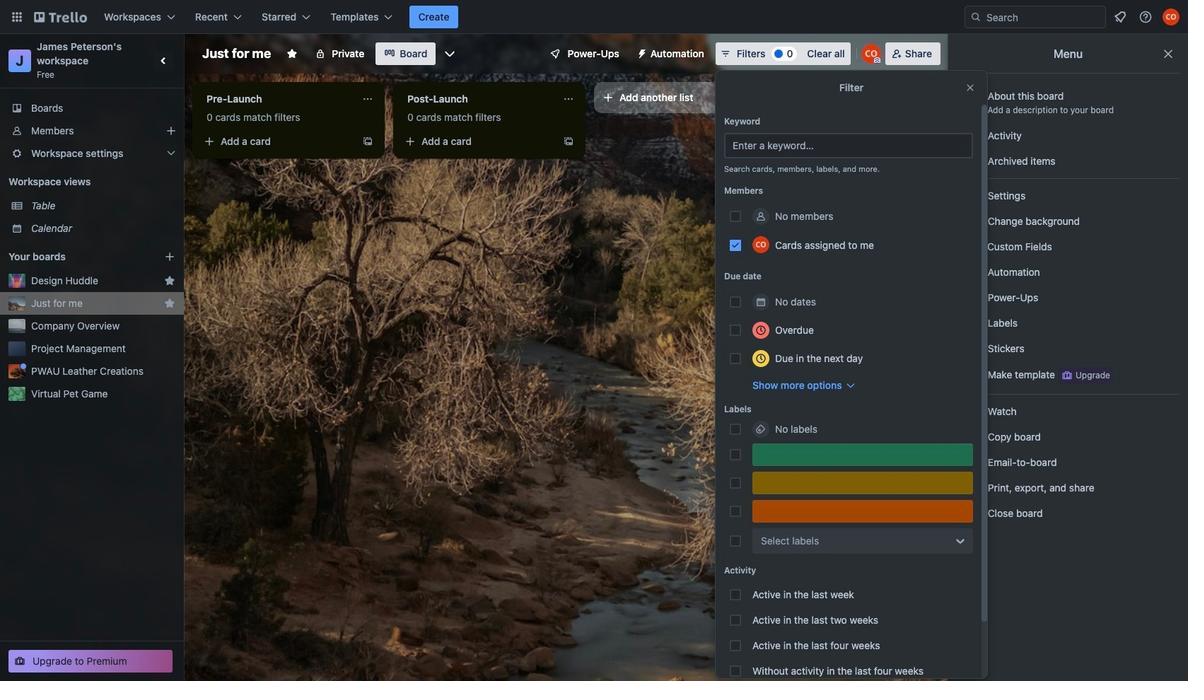 Task type: describe. For each thing, give the bounding box(es) containing it.
your boards with 6 items element
[[8, 248, 143, 265]]

3 sm image from the top
[[966, 316, 980, 330]]

add board image
[[164, 251, 175, 263]]

star or unstar board image
[[287, 48, 298, 59]]

this member is an admin of this board. image
[[874, 57, 881, 64]]

Search field
[[982, 7, 1106, 27]]

2 starred icon image from the top
[[164, 298, 175, 309]]

2 create from template… image from the left
[[563, 136, 575, 147]]

christina overa (christinaovera) image
[[1163, 8, 1180, 25]]

Enter a keyword… text field
[[725, 133, 974, 159]]

search image
[[971, 11, 982, 23]]

color: yellow, title: none element
[[753, 472, 974, 495]]

4 sm image from the top
[[966, 367, 980, 381]]

color: green, title: none element
[[753, 444, 974, 466]]

2 sm image from the top
[[966, 189, 980, 203]]

open information menu image
[[1139, 10, 1153, 24]]

color: orange, title: none element
[[753, 500, 974, 523]]



Task type: vqa. For each thing, say whether or not it's contained in the screenshot.
THE MILLER'S
no



Task type: locate. For each thing, give the bounding box(es) containing it.
workspace navigation collapse icon image
[[154, 51, 174, 71]]

sm image
[[966, 129, 980, 143], [966, 189, 980, 203], [966, 316, 980, 330], [966, 367, 980, 381]]

christina overa (christinaovera) image
[[862, 44, 882, 64], [753, 236, 770, 253]]

1 create from template… image from the left
[[362, 136, 374, 147]]

starred icon image
[[164, 275, 175, 287], [164, 298, 175, 309]]

1 horizontal spatial christina overa (christinaovera) image
[[862, 44, 882, 64]]

Board name text field
[[195, 42, 278, 65]]

primary element
[[0, 0, 1189, 34]]

None text field
[[399, 88, 558, 110]]

1 vertical spatial starred icon image
[[164, 298, 175, 309]]

0 vertical spatial starred icon image
[[164, 275, 175, 287]]

1 sm image from the top
[[966, 129, 980, 143]]

sm image
[[631, 42, 651, 62], [966, 154, 980, 168], [966, 265, 980, 280], [966, 291, 980, 305], [966, 342, 980, 356], [966, 405, 980, 419], [966, 430, 980, 444], [966, 456, 980, 470], [966, 481, 980, 495], [966, 507, 980, 521]]

0 notifications image
[[1112, 8, 1129, 25]]

customize views image
[[443, 47, 457, 61]]

back to home image
[[34, 6, 87, 28]]

close popover image
[[965, 82, 977, 93]]

None text field
[[198, 88, 357, 110]]

1 horizontal spatial create from template… image
[[563, 136, 575, 147]]

create from template… image
[[362, 136, 374, 147], [563, 136, 575, 147]]

0 horizontal spatial create from template… image
[[362, 136, 374, 147]]

1 vertical spatial christina overa (christinaovera) image
[[753, 236, 770, 253]]

0 vertical spatial christina overa (christinaovera) image
[[862, 44, 882, 64]]

1 starred icon image from the top
[[164, 275, 175, 287]]

0 horizontal spatial christina overa (christinaovera) image
[[753, 236, 770, 253]]



